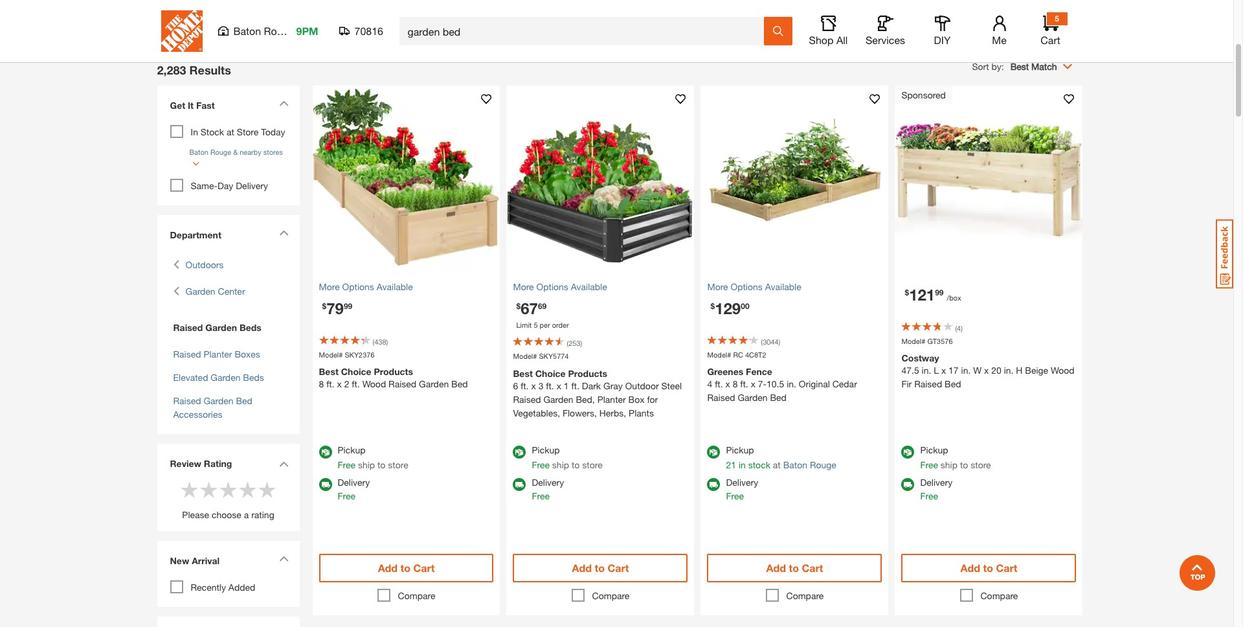 Task type: vqa. For each thing, say whether or not it's contained in the screenshot.
top TRENCHERS
no



Task type: describe. For each thing, give the bounding box(es) containing it.
box
[[629, 394, 645, 405]]

raised garden beds for top raised garden beds link
[[167, 9, 228, 34]]

2,283
[[157, 63, 186, 77]]

&
[[233, 147, 238, 156]]

available for pickup image for 79
[[319, 445, 332, 458]]

ship for 79
[[358, 459, 375, 470]]

5 for cart
[[1055, 14, 1060, 23]]

4 compare from the left
[[981, 590, 1019, 601]]

available shipping image for limit
[[513, 478, 526, 491]]

0 vertical spatial raised planter boxes
[[336, 9, 395, 34]]

x left 1
[[557, 380, 562, 391]]

outdoor
[[626, 380, 659, 391]]

elevated garden beds link
[[173, 372, 264, 383]]

greenes for greenes fence 4 ft. x 8 ft. x 7-10.5 in. original cedar raised garden bed
[[708, 366, 744, 377]]

review
[[170, 458, 201, 469]]

per
[[540, 320, 550, 329]]

baton rouge & nearby stores
[[189, 147, 283, 156]]

more options available link for 79
[[319, 280, 494, 293]]

0 horizontal spatial boxes
[[235, 348, 260, 359]]

438
[[375, 337, 386, 346]]

4c8t2
[[746, 350, 767, 359]]

model# sky2376
[[319, 350, 375, 359]]

add to cart for limit
[[572, 561, 629, 574]]

recently
[[191, 581, 226, 592]]

garden inside greenes fence 4 ft. x 8 ft. x 7-10.5 in. original cedar raised garden bed
[[738, 392, 768, 403]]

garden inside best choice products 6 ft. x 3 ft. x 1 ft. dark gray outdoor steel raised garden bed, planter box for vegetables, flowers, herbs, plants
[[544, 394, 574, 405]]

( for 129
[[761, 337, 763, 346]]

best for best choice products 6 ft. x 3 ft. x 1 ft. dark gray outdoor steel raised garden bed, planter box for vegetables, flowers, herbs, plants
[[513, 368, 533, 379]]

the home depot logo image
[[161, 10, 202, 52]]

ft. right 2
[[352, 378, 360, 389]]

0 horizontal spatial raised planter boxes
[[173, 348, 260, 359]]

best for best choice products 8 ft. x 2 ft. wood raised garden bed
[[319, 366, 339, 377]]

129
[[715, 299, 741, 317]]

free for 79 available for pickup image
[[338, 459, 356, 470]]

compare for 129
[[787, 590, 824, 601]]

ft. right the 6
[[521, 380, 529, 391]]

herbs,
[[600, 407, 627, 418]]

best choice products link
[[499, 0, 567, 35]]

x left 3
[[531, 380, 536, 391]]

store for 79
[[388, 459, 409, 470]]

add for 129
[[767, 561, 786, 574]]

available for pickup image for limit
[[513, 445, 526, 458]]

please choose a rating
[[182, 509, 274, 520]]

cart 5
[[1041, 14, 1061, 46]]

pickup free ship to store for 79
[[338, 444, 409, 470]]

bed inside raised garden bed accessories
[[236, 395, 253, 406]]

99 for 121
[[935, 287, 944, 297]]

baton for baton rouge & nearby stores
[[189, 147, 208, 156]]

ship for limit
[[552, 459, 569, 470]]

3 store from the left
[[971, 459, 991, 470]]

best for best choice products
[[508, 9, 527, 20]]

new arrival link
[[164, 547, 293, 577]]

bed,
[[576, 394, 595, 405]]

greenes fence link
[[667, 0, 735, 22]]

in. left w
[[962, 365, 971, 376]]

services button
[[865, 16, 907, 47]]

ft. left 2
[[327, 378, 335, 389]]

( 3044 )
[[761, 337, 781, 346]]

$ for 79
[[322, 301, 327, 311]]

stock
[[749, 459, 771, 470]]

w
[[974, 365, 982, 376]]

for
[[647, 394, 658, 405]]

79
[[327, 299, 344, 317]]

$ 129 00
[[711, 299, 750, 317]]

2
[[344, 378, 349, 389]]

x right w
[[985, 365, 989, 376]]

beige
[[1026, 365, 1049, 376]]

ft. right 3
[[546, 380, 554, 391]]

4 pickup from the left
[[921, 444, 949, 455]]

raised up "elevated"
[[173, 348, 201, 359]]

2 vertical spatial beds
[[243, 372, 264, 383]]

47.5
[[902, 365, 920, 376]]

day
[[218, 180, 233, 191]]

review rating link
[[170, 456, 254, 470]]

x down the "model# rc 4c8t2"
[[726, 378, 731, 389]]

17
[[949, 365, 959, 376]]

more options available link for limit
[[513, 280, 688, 293]]

order
[[552, 320, 569, 329]]

add to cart button for 79
[[319, 554, 494, 582]]

cedar inside greenes fence 4 ft. x 8 ft. x 7-10.5 in. original cedar raised garden bed
[[833, 378, 858, 389]]

253
[[569, 339, 581, 347]]

4 delivery free from the left
[[921, 476, 953, 501]]

products inside best choice products
[[515, 23, 551, 34]]

garden inside "best choice products 8 ft. x 2 ft. wood raised garden bed"
[[419, 378, 449, 389]]

more for limit
[[513, 281, 534, 292]]

in stock at store today
[[191, 126, 285, 137]]

more options available for 129
[[708, 281, 802, 292]]

0 horizontal spatial at
[[227, 126, 234, 137]]

in. left l
[[922, 365, 932, 376]]

shop for shop savings
[[1008, 9, 1030, 20]]

ft. down the "model# rc 4c8t2"
[[715, 378, 723, 389]]

get
[[170, 99, 185, 110]]

compare for limit
[[592, 590, 630, 601]]

baton rouge 9pm
[[234, 25, 318, 37]]

0 horizontal spatial raised planter boxes link
[[173, 348, 260, 359]]

results
[[190, 63, 231, 77]]

rouge inside "pickup 21 in stock at baton rouge"
[[810, 459, 837, 470]]

70816
[[355, 25, 383, 37]]

2 star symbol image from the left
[[219, 480, 238, 499]]

elevated
[[173, 372, 208, 383]]

dark
[[582, 380, 601, 391]]

delivery for 79
[[338, 476, 370, 487]]

sponsored
[[902, 89, 946, 100]]

10.5
[[767, 378, 785, 389]]

garden center
[[186, 285, 245, 296]]

limit 5 per order
[[517, 320, 569, 329]]

rating
[[251, 509, 274, 520]]

same-day delivery
[[191, 180, 268, 191]]

free for 21 in stock's available shipping image
[[726, 490, 744, 501]]

3 caret icon image from the top
[[279, 461, 289, 467]]

all
[[837, 34, 848, 46]]

rc
[[734, 350, 744, 359]]

1 star symbol image from the left
[[199, 480, 219, 499]]

elevated garden beds
[[173, 372, 264, 383]]

1 vertical spatial raised garden beds link
[[170, 320, 287, 334]]

model# for 79
[[319, 350, 343, 359]]

match
[[1032, 61, 1057, 72]]

) for limit
[[581, 339, 582, 347]]

l
[[934, 365, 939, 376]]

rouge for 9pm
[[264, 25, 294, 37]]

delivery free for 79
[[338, 476, 370, 501]]

raised garden bed accessories link
[[173, 395, 253, 419]]

$ 121 99 /box
[[905, 285, 962, 303]]

sky5774
[[539, 352, 569, 360]]

today
[[261, 126, 285, 137]]

9pm
[[296, 25, 318, 37]]

add for limit
[[572, 561, 592, 574]]

bed inside "best choice products 8 ft. x 2 ft. wood raised garden bed"
[[452, 378, 468, 389]]

model# up costway at the right bottom of page
[[902, 337, 926, 345]]

boxes inside raised planter boxes
[[353, 23, 378, 34]]

model# gt3576
[[902, 337, 953, 345]]

6
[[513, 380, 518, 391]]

options for 79
[[342, 281, 374, 292]]

( 438 )
[[373, 337, 388, 346]]

more options available link for 129
[[708, 280, 883, 293]]

more options available for limit
[[513, 281, 607, 292]]

please
[[182, 509, 209, 520]]

ft. right 1
[[572, 380, 580, 391]]

add to cart for 79
[[378, 561, 435, 574]]

x inside "best choice products 8 ft. x 2 ft. wood raised garden bed"
[[337, 378, 342, 389]]

( down /box
[[956, 324, 957, 332]]

0 vertical spatial beds
[[187, 23, 208, 34]]

sky2376
[[345, 350, 375, 359]]

outdoors
[[186, 259, 224, 270]]

model# sky5774
[[513, 352, 569, 360]]

choice for limit
[[536, 368, 566, 379]]

available for 129
[[765, 281, 802, 292]]

shop all button
[[808, 16, 850, 47]]

3 star symbol image from the left
[[238, 480, 257, 499]]

) for 79
[[386, 337, 388, 346]]

by:
[[992, 61, 1004, 72]]

available shipping image for 79
[[319, 478, 332, 491]]

garden center link
[[186, 284, 245, 298]]

ft. left 7-
[[741, 378, 749, 389]]

delivery for limit
[[532, 476, 564, 487]]

$ 79 99
[[322, 299, 353, 317]]

options for limit
[[537, 281, 569, 292]]



Task type: locate. For each thing, give the bounding box(es) containing it.
$ for 121
[[905, 287, 910, 297]]

cart for 79
[[414, 561, 435, 574]]

bed inside greenes fence 4 ft. x 8 ft. x 7-10.5 in. original cedar raised garden bed
[[770, 392, 787, 403]]

2 8 from the left
[[733, 378, 738, 389]]

1 horizontal spatial available
[[571, 281, 607, 292]]

raised garden beds
[[167, 9, 228, 34], [173, 322, 262, 333]]

2 horizontal spatial available for pickup image
[[708, 445, 721, 458]]

available shipping image
[[708, 478, 721, 491], [902, 478, 915, 491]]

products for 79
[[374, 366, 413, 377]]

raised inside best choice products 6 ft. x 3 ft. x 1 ft. dark gray outdoor steel raised garden bed, planter box for vegetables, flowers, herbs, plants
[[513, 394, 541, 405]]

1
[[564, 380, 569, 391]]

99 for 79
[[344, 301, 353, 311]]

back caret image
[[173, 284, 179, 298]]

stock
[[201, 126, 224, 137]]

0 vertical spatial raised garden beds
[[167, 9, 228, 34]]

in. right 10.5
[[787, 378, 797, 389]]

)
[[961, 324, 963, 332], [386, 337, 388, 346], [779, 337, 781, 346], [581, 339, 582, 347]]

wood inside costway 47.5 in. l x 17 in. w x 20 in. h beige wood fir raised bed
[[1051, 365, 1075, 376]]

savings
[[1032, 9, 1064, 20]]

bed inside costway 47.5 in. l x 17 in. w x 20 in. h beige wood fir raised bed
[[945, 378, 962, 389]]

pickup 21 in stock at baton rouge
[[726, 444, 837, 470]]

2 vertical spatial planter
[[598, 394, 626, 405]]

0 vertical spatial raised garden beds link
[[164, 0, 232, 35]]

available for 79
[[377, 281, 413, 292]]

raised up 70816 button
[[336, 9, 364, 20]]

delivery for 129
[[726, 476, 759, 487]]

available shipping image
[[319, 478, 332, 491], [513, 478, 526, 491]]

available for pickup image
[[319, 445, 332, 458], [513, 445, 526, 458], [708, 445, 721, 458]]

1 vertical spatial planter
[[204, 348, 232, 359]]

more options available up 69
[[513, 281, 607, 292]]

me button
[[979, 16, 1021, 47]]

( for limit
[[567, 339, 569, 347]]

0 horizontal spatial wood
[[363, 378, 386, 389]]

2 available from the left
[[571, 281, 607, 292]]

3 available for pickup image from the left
[[708, 445, 721, 458]]

1 vertical spatial raised planter boxes link
[[173, 348, 260, 359]]

add for 79
[[378, 561, 398, 574]]

best choice products
[[508, 9, 558, 34]]

( up the 'sky5774'
[[567, 339, 569, 347]]

cedar right original
[[833, 378, 858, 389]]

1 vertical spatial 5
[[534, 320, 538, 329]]

1 horizontal spatial more options available
[[513, 281, 607, 292]]

0 horizontal spatial available for pickup image
[[319, 445, 332, 458]]

0 vertical spatial fence
[[707, 9, 732, 20]]

2 available shipping image from the left
[[902, 478, 915, 491]]

47.5 in. l x 17 in. w x 20 in. h beige wood fir raised bed image
[[896, 85, 1083, 273]]

2 horizontal spatial more options available link
[[708, 280, 883, 293]]

$ up 'limit'
[[517, 301, 521, 311]]

planter inside raised planter boxes
[[366, 9, 395, 20]]

recently added link
[[191, 581, 255, 592]]

same-
[[191, 180, 218, 191]]

x
[[942, 365, 947, 376], [985, 365, 989, 376], [337, 378, 342, 389], [726, 378, 731, 389], [751, 378, 756, 389], [531, 380, 536, 391], [557, 380, 562, 391]]

baton inside "pickup 21 in stock at baton rouge"
[[784, 459, 808, 470]]

boxes right '9pm'
[[353, 23, 378, 34]]

more options available up $ 79 99
[[319, 281, 413, 292]]

( up sky2376
[[373, 337, 375, 346]]

available for limit
[[571, 281, 607, 292]]

in. inside greenes fence 4 ft. x 8 ft. x 7-10.5 in. original cedar raised garden bed
[[787, 378, 797, 389]]

greenes for greenes fence
[[670, 9, 704, 20]]

( 253 )
[[567, 339, 582, 347]]

star symbol image
[[180, 480, 199, 499]]

1 more options available from the left
[[319, 281, 413, 292]]

arrival
[[192, 555, 220, 566]]

shop left savings
[[1008, 9, 1030, 20]]

in. left h
[[1004, 365, 1014, 376]]

0 horizontal spatial greenes
[[670, 9, 704, 20]]

1 ship from the left
[[358, 459, 375, 470]]

services
[[866, 34, 906, 46]]

( 4 )
[[956, 324, 963, 332]]

shop inside button
[[809, 34, 834, 46]]

feedback link image
[[1217, 219, 1234, 289]]

in.
[[922, 365, 932, 376], [962, 365, 971, 376], [1004, 365, 1014, 376], [787, 378, 797, 389]]

garden
[[198, 9, 228, 20], [186, 285, 215, 296], [206, 322, 237, 333], [211, 372, 241, 383], [419, 378, 449, 389], [738, 392, 768, 403], [544, 394, 574, 405], [204, 395, 234, 406]]

star symbol image
[[199, 480, 219, 499], [219, 480, 238, 499], [238, 480, 257, 499], [257, 480, 277, 499]]

outdoors link
[[186, 257, 224, 271]]

options for 129
[[731, 281, 763, 292]]

0 horizontal spatial 5
[[534, 320, 538, 329]]

more options available link up order
[[513, 280, 688, 293]]

star symbol image up please choose a rating
[[219, 480, 238, 499]]

1 horizontal spatial available for pickup image
[[513, 445, 526, 458]]

pickup for 129
[[726, 444, 754, 455]]

1 horizontal spatial greenes
[[708, 366, 744, 377]]

0 horizontal spatial more options available
[[319, 281, 413, 292]]

3 add to cart from the left
[[767, 561, 824, 574]]

costway 47.5 in. l x 17 in. w x 20 in. h beige wood fir raised bed
[[902, 352, 1075, 389]]

model# left the 'sky5774'
[[513, 352, 537, 360]]

raised garden beds up '2,283 results'
[[167, 9, 228, 34]]

1 vertical spatial raised planter boxes
[[173, 348, 260, 359]]

0 vertical spatial wood
[[1051, 365, 1075, 376]]

4 star symbol image from the left
[[257, 480, 277, 499]]

2 horizontal spatial baton
[[784, 459, 808, 470]]

raised planter boxes link up elevated garden beds
[[173, 348, 260, 359]]

1 compare from the left
[[398, 590, 436, 601]]

2 horizontal spatial available
[[765, 281, 802, 292]]

0 horizontal spatial more
[[319, 281, 340, 292]]

2 more options available link from the left
[[513, 280, 688, 293]]

$ for 67
[[517, 301, 521, 311]]

caret icon image for new arrival
[[279, 555, 289, 561]]

0 vertical spatial baton
[[234, 25, 261, 37]]

0 vertical spatial 4
[[957, 324, 961, 332]]

1 horizontal spatial 5
[[1055, 14, 1060, 23]]

0 horizontal spatial available shipping image
[[319, 478, 332, 491]]

5 left per
[[534, 320, 538, 329]]

planter inside best choice products 6 ft. x 3 ft. x 1 ft. dark gray outdoor steel raised garden bed, planter box for vegetables, flowers, herbs, plants
[[598, 394, 626, 405]]

available
[[377, 281, 413, 292], [571, 281, 607, 292], [765, 281, 802, 292]]

1 horizontal spatial available shipping image
[[902, 478, 915, 491]]

flowers,
[[563, 407, 597, 418]]

raised down the "model# rc 4c8t2"
[[708, 392, 736, 403]]

shop savings
[[1008, 9, 1064, 20]]

options up 00
[[731, 281, 763, 292]]

$ up model# sky2376
[[322, 301, 327, 311]]

add
[[378, 561, 398, 574], [572, 561, 592, 574], [767, 561, 786, 574], [961, 561, 981, 574]]

limit
[[517, 320, 532, 329]]

me
[[993, 34, 1007, 46]]

fence
[[707, 9, 732, 20], [746, 366, 773, 377]]

1 vertical spatial fence
[[746, 366, 773, 377]]

options
[[342, 281, 374, 292], [537, 281, 569, 292], [731, 281, 763, 292]]

1 horizontal spatial raised planter boxes link
[[331, 0, 399, 35]]

model# for limit
[[513, 352, 537, 360]]

2 pickup from the left
[[532, 444, 560, 455]]

1 8 from the left
[[319, 378, 324, 389]]

$ inside $ 129 00
[[711, 301, 715, 311]]

garden inside raised garden bed accessories
[[204, 395, 234, 406]]

more options available link up ( 438 )
[[319, 280, 494, 293]]

$ for 129
[[711, 301, 715, 311]]

0 horizontal spatial shop
[[809, 34, 834, 46]]

cart for limit
[[608, 561, 629, 574]]

rouge right the stock
[[810, 459, 837, 470]]

raised inside greenes fence 4 ft. x 8 ft. x 7-10.5 in. original cedar raised garden bed
[[708, 392, 736, 403]]

raised inside "best choice products 8 ft. x 2 ft. wood raised garden bed"
[[389, 378, 417, 389]]

2 store from the left
[[583, 459, 603, 470]]

shop left all
[[809, 34, 834, 46]]

pickup inside "pickup 21 in stock at baton rouge"
[[726, 444, 754, 455]]

1 horizontal spatial more options available link
[[513, 280, 688, 293]]

h
[[1017, 365, 1023, 376]]

in
[[191, 126, 198, 137]]

1 horizontal spatial planter
[[366, 9, 395, 20]]

99 inside the $ 121 99 /box
[[935, 287, 944, 297]]

1 more from the left
[[319, 281, 340, 292]]

raised inside raised garden bed accessories
[[173, 395, 201, 406]]

0 vertical spatial 99
[[935, 287, 944, 297]]

2 compare from the left
[[592, 590, 630, 601]]

0 horizontal spatial 4
[[708, 378, 713, 389]]

5 inside cart 5
[[1055, 14, 1060, 23]]

2 add to cart from the left
[[572, 561, 629, 574]]

0 horizontal spatial products
[[374, 366, 413, 377]]

1 horizontal spatial raised planter boxes
[[336, 9, 395, 34]]

model# rc 4c8t2
[[708, 350, 767, 359]]

caret icon image inside get it fast "link"
[[279, 100, 289, 106]]

to
[[378, 459, 386, 470], [572, 459, 580, 470], [961, 459, 969, 470], [401, 561, 411, 574], [595, 561, 605, 574], [789, 561, 799, 574], [984, 561, 994, 574]]

2 options from the left
[[537, 281, 569, 292]]

1 horizontal spatial more
[[513, 281, 534, 292]]

bed left the 6
[[452, 378, 468, 389]]

1 vertical spatial cedar
[[833, 378, 858, 389]]

planter up elevated garden beds
[[204, 348, 232, 359]]

store
[[388, 459, 409, 470], [583, 459, 603, 470], [971, 459, 991, 470]]

70816 button
[[339, 25, 384, 38]]

3 delivery free from the left
[[726, 476, 759, 501]]

69
[[538, 301, 547, 311]]

8 ft. x 2 ft. wood raised garden bed image
[[313, 85, 500, 273]]

more up 67
[[513, 281, 534, 292]]

0 horizontal spatial planter
[[204, 348, 232, 359]]

8
[[319, 378, 324, 389], [733, 378, 738, 389]]

5 up match
[[1055, 14, 1060, 23]]

1 horizontal spatial 4
[[957, 324, 961, 332]]

pickup free ship to store for limit
[[532, 444, 603, 470]]

6 ft. x 3 ft. x 1 ft. dark gray outdoor steel raised garden bed, planter box for vegetables, flowers, herbs, plants image
[[507, 85, 695, 273]]

1 delivery free from the left
[[338, 476, 370, 501]]

4 inside greenes fence 4 ft. x 8 ft. x 7-10.5 in. original cedar raised garden bed
[[708, 378, 713, 389]]

in stock at store today link
[[191, 126, 285, 137]]

more up 129
[[708, 281, 729, 292]]

at inside "pickup 21 in stock at baton rouge"
[[773, 459, 781, 470]]

x left 7-
[[751, 378, 756, 389]]

available up ( 3044 )
[[765, 281, 802, 292]]

at right the stock
[[773, 459, 781, 470]]

raised inside raised planter boxes
[[336, 9, 364, 20]]

1 horizontal spatial boxes
[[353, 23, 378, 34]]

1 horizontal spatial options
[[537, 281, 569, 292]]

raised up accessories
[[173, 395, 201, 406]]

get it fast link
[[164, 92, 293, 121]]

raised garden beds link up '2,283 results'
[[164, 0, 232, 35]]

2 horizontal spatial options
[[731, 281, 763, 292]]

2 horizontal spatial products
[[568, 368, 608, 379]]

3 more from the left
[[708, 281, 729, 292]]

1 available shipping image from the left
[[319, 478, 332, 491]]

1 store from the left
[[388, 459, 409, 470]]

cedar
[[856, 9, 881, 20], [833, 378, 858, 389]]

raised planter boxes link right '9pm'
[[331, 0, 399, 35]]

8 inside "best choice products 8 ft. x 2 ft. wood raised garden bed"
[[319, 378, 324, 389]]

3 more options available from the left
[[708, 281, 802, 292]]

0 horizontal spatial 8
[[319, 378, 324, 389]]

1 horizontal spatial products
[[515, 23, 551, 34]]

raised planter boxes right '9pm'
[[336, 9, 395, 34]]

raised garden beds link down center
[[170, 320, 287, 334]]

0 horizontal spatial ship
[[358, 459, 375, 470]]

4 add to cart from the left
[[961, 561, 1018, 574]]

available shipping image for 21 in stock
[[708, 478, 721, 491]]

compare for 79
[[398, 590, 436, 601]]

model# left sky2376
[[319, 350, 343, 359]]

more for 79
[[319, 281, 340, 292]]

1 pickup from the left
[[338, 444, 366, 455]]

available for pickup image for 129
[[708, 445, 721, 458]]

best inside "best choice products 8 ft. x 2 ft. wood raised garden bed"
[[319, 366, 339, 377]]

1 available shipping image from the left
[[708, 478, 721, 491]]

bed down elevated garden beds
[[236, 395, 253, 406]]

added
[[229, 581, 255, 592]]

What can we help you find today? search field
[[408, 17, 763, 45]]

free for free available shipping image
[[921, 490, 939, 501]]

0 vertical spatial at
[[227, 126, 234, 137]]

greenes fence 4 ft. x 8 ft. x 7-10.5 in. original cedar raised garden bed
[[708, 366, 858, 403]]

1 vertical spatial beds
[[240, 322, 262, 333]]

2 available for pickup image from the left
[[513, 445, 526, 458]]

recently added
[[191, 581, 255, 592]]

1 horizontal spatial pickup free ship to store
[[532, 444, 603, 470]]

free for available for pickup image related to limit
[[532, 459, 550, 470]]

best inside best choice products 6 ft. x 3 ft. x 1 ft. dark gray outdoor steel raised garden bed, planter box for vegetables, flowers, herbs, plants
[[513, 368, 533, 379]]

free for available for pickup icon
[[921, 459, 939, 470]]

wood
[[1051, 365, 1075, 376], [363, 378, 386, 389]]

0 vertical spatial raised planter boxes link
[[331, 0, 399, 35]]

2 vertical spatial baton
[[784, 459, 808, 470]]

cart for 129
[[802, 561, 824, 574]]

0 vertical spatial rouge
[[264, 25, 294, 37]]

bed down 10.5
[[770, 392, 787, 403]]

more options available link up 00
[[708, 280, 883, 293]]

rouge for &
[[210, 147, 231, 156]]

1 add to cart button from the left
[[319, 554, 494, 582]]

0 horizontal spatial 99
[[344, 301, 353, 311]]

3 add to cart button from the left
[[708, 554, 883, 582]]

1 vertical spatial greenes
[[708, 366, 744, 377]]

$ inside $ 79 99
[[322, 301, 327, 311]]

beds up raised garden bed accessories
[[243, 372, 264, 383]]

raised down l
[[915, 378, 943, 389]]

0 horizontal spatial more options available link
[[319, 280, 494, 293]]

baton for baton rouge 9pm
[[234, 25, 261, 37]]

0 horizontal spatial available shipping image
[[708, 478, 721, 491]]

2 horizontal spatial store
[[971, 459, 991, 470]]

new arrival
[[170, 555, 220, 566]]

more up 79
[[319, 281, 340, 292]]

( up 4c8t2
[[761, 337, 763, 346]]

1 horizontal spatial 99
[[935, 287, 944, 297]]

0 horizontal spatial available
[[377, 281, 413, 292]]

options up $ 79 99
[[342, 281, 374, 292]]

sort by: best match
[[973, 61, 1057, 72]]

2 horizontal spatial rouge
[[810, 459, 837, 470]]

caret icon image inside department link
[[279, 230, 289, 235]]

1 options from the left
[[342, 281, 374, 292]]

rouge left '9pm'
[[264, 25, 294, 37]]

more options available for 79
[[319, 281, 413, 292]]

2 caret icon image from the top
[[279, 230, 289, 235]]

raised planter boxes up elevated garden beds
[[173, 348, 260, 359]]

wood right beige
[[1051, 365, 1075, 376]]

1 horizontal spatial store
[[583, 459, 603, 470]]

raised garden beds down garden center link
[[173, 322, 262, 333]]

products for limit
[[568, 368, 608, 379]]

choice inside "best choice products 8 ft. x 2 ft. wood raised garden bed"
[[341, 366, 372, 377]]

options up 69
[[537, 281, 569, 292]]

1 caret icon image from the top
[[279, 100, 289, 106]]

1 horizontal spatial available shipping image
[[513, 478, 526, 491]]

1 horizontal spatial ship
[[552, 459, 569, 470]]

( for 79
[[373, 337, 375, 346]]

4 add from the left
[[961, 561, 981, 574]]

2 delivery free from the left
[[532, 476, 564, 501]]

2 pickup free ship to store from the left
[[532, 444, 603, 470]]

products inside best choice products 6 ft. x 3 ft. x 1 ft. dark gray outdoor steel raised garden bed, planter box for vegetables, flowers, herbs, plants
[[568, 368, 608, 379]]

0 vertical spatial cedar
[[856, 9, 881, 20]]

store for limit
[[583, 459, 603, 470]]

best choice products 8 ft. x 2 ft. wood raised garden bed
[[319, 366, 468, 389]]

star symbol image up rating
[[257, 480, 277, 499]]

star symbol image up a
[[238, 480, 257, 499]]

2 more from the left
[[513, 281, 534, 292]]

3 ship from the left
[[941, 459, 958, 470]]

more options available up 00
[[708, 281, 802, 292]]

fir
[[902, 378, 912, 389]]

fence inside greenes fence 4 ft. x 8 ft. x 7-10.5 in. original cedar raised garden bed
[[746, 366, 773, 377]]

shop all
[[809, 34, 848, 46]]

0 vertical spatial greenes
[[670, 9, 704, 20]]

baton down in
[[189, 147, 208, 156]]

2 horizontal spatial more
[[708, 281, 729, 292]]

0 horizontal spatial fence
[[707, 9, 732, 20]]

2 vertical spatial rouge
[[810, 459, 837, 470]]

greenes fence
[[670, 9, 732, 20]]

pickup free ship to store
[[338, 444, 409, 470], [532, 444, 603, 470], [921, 444, 991, 470]]

delivery free for 129
[[726, 476, 759, 501]]

review rating
[[170, 458, 232, 469]]

1 available from the left
[[377, 281, 413, 292]]

1 horizontal spatial shop
[[1008, 9, 1030, 20]]

boxes up elevated garden beds link
[[235, 348, 260, 359]]

1 pickup free ship to store from the left
[[338, 444, 409, 470]]

at left the store
[[227, 126, 234, 137]]

caret icon image for department
[[279, 230, 289, 235]]

1 horizontal spatial at
[[773, 459, 781, 470]]

1 add to cart from the left
[[378, 561, 435, 574]]

fence for greenes fence
[[707, 9, 732, 20]]

bed down 17 in the right bottom of the page
[[945, 378, 962, 389]]

4 caret icon image from the top
[[279, 555, 289, 561]]

2 more options available from the left
[[513, 281, 607, 292]]

available shipping image for free
[[902, 478, 915, 491]]

accessories
[[173, 408, 222, 419]]

raised down back caret image
[[173, 322, 203, 333]]

original
[[799, 378, 830, 389]]

it
[[188, 99, 194, 110]]

store
[[237, 126, 259, 137]]

8 inside greenes fence 4 ft. x 8 ft. x 7-10.5 in. original cedar raised garden bed
[[733, 378, 738, 389]]

1 vertical spatial baton
[[189, 147, 208, 156]]

4 down /box
[[957, 324, 961, 332]]

3 options from the left
[[731, 281, 763, 292]]

department link
[[164, 221, 293, 248]]

0 vertical spatial 5
[[1055, 14, 1060, 23]]

star symbol image down review rating link
[[199, 480, 219, 499]]

1 vertical spatial rouge
[[210, 147, 231, 156]]

0 horizontal spatial pickup free ship to store
[[338, 444, 409, 470]]

8 left 2
[[319, 378, 324, 389]]

1 horizontal spatial 8
[[733, 378, 738, 389]]

1 vertical spatial 99
[[344, 301, 353, 311]]

caret icon image
[[279, 100, 289, 106], [279, 230, 289, 235], [279, 461, 289, 467], [279, 555, 289, 561]]

rouge left & on the top left of the page
[[210, 147, 231, 156]]

choice for 79
[[341, 366, 372, 377]]

a
[[244, 509, 249, 520]]

raised garden beds for bottommost raised garden beds link
[[173, 322, 262, 333]]

model# for 129
[[708, 350, 732, 359]]

1 horizontal spatial baton
[[234, 25, 261, 37]]

4 add to cart button from the left
[[902, 554, 1077, 582]]

planter up 70816
[[366, 9, 395, 20]]

1 available for pickup image from the left
[[319, 445, 332, 458]]

choice inside best choice products
[[529, 9, 558, 20]]

3 pickup free ship to store from the left
[[921, 444, 991, 470]]

8 left 7-
[[733, 378, 738, 389]]

baton left '9pm'
[[234, 25, 261, 37]]

1 vertical spatial boxes
[[235, 348, 260, 359]]

0 horizontal spatial rouge
[[210, 147, 231, 156]]

available up ( 438 )
[[377, 281, 413, 292]]

add to cart button for limit
[[513, 554, 688, 582]]

121
[[910, 285, 935, 303]]

3 compare from the left
[[787, 590, 824, 601]]

3
[[539, 380, 544, 391]]

3 add from the left
[[767, 561, 786, 574]]

greenes inside greenes fence 4 ft. x 8 ft. x 7-10.5 in. original cedar raised garden bed
[[708, 366, 744, 377]]

model#
[[902, 337, 926, 345], [319, 350, 343, 359], [708, 350, 732, 359], [513, 352, 537, 360]]

fence for greenes fence 4 ft. x 8 ft. x 7-10.5 in. original cedar raised garden bed
[[746, 366, 773, 377]]

99 inside $ 79 99
[[344, 301, 353, 311]]

rating
[[204, 458, 232, 469]]

wood right 2
[[363, 378, 386, 389]]

x left 2
[[337, 378, 342, 389]]

diy
[[934, 34, 951, 46]]

available for pickup image
[[902, 445, 915, 458]]

gray
[[604, 380, 623, 391]]

raised up the vegetables,
[[513, 394, 541, 405]]

sort
[[973, 61, 990, 72]]

1 vertical spatial at
[[773, 459, 781, 470]]

21
[[726, 459, 737, 470]]

2 add from the left
[[572, 561, 592, 574]]

raised inside costway 47.5 in. l x 17 in. w x 20 in. h beige wood fir raised bed
[[915, 378, 943, 389]]

cedar up services at the right of the page
[[856, 9, 881, 20]]

caret icon image for get it fast
[[279, 100, 289, 106]]

3 pickup from the left
[[726, 444, 754, 455]]

1 horizontal spatial wood
[[1051, 365, 1075, 376]]

99 left /box
[[935, 287, 944, 297]]

shop for shop all
[[809, 34, 834, 46]]

compare
[[398, 590, 436, 601], [592, 590, 630, 601], [787, 590, 824, 601], [981, 590, 1019, 601]]

beds up '2,283 results'
[[187, 23, 208, 34]]

products inside "best choice products 8 ft. x 2 ft. wood raised garden bed"
[[374, 366, 413, 377]]

/box
[[947, 293, 962, 302]]

pickup
[[338, 444, 366, 455], [532, 444, 560, 455], [726, 444, 754, 455], [921, 444, 949, 455]]

planter up the herbs,
[[598, 394, 626, 405]]

back caret image
[[173, 257, 179, 271]]

best inside best choice products
[[508, 9, 527, 20]]

caret icon image inside new arrival link
[[279, 555, 289, 561]]

99 up model# sky2376
[[344, 301, 353, 311]]

delivery free for limit
[[532, 476, 564, 501]]

2 horizontal spatial pickup free ship to store
[[921, 444, 991, 470]]

2 horizontal spatial ship
[[941, 459, 958, 470]]

2 available shipping image from the left
[[513, 478, 526, 491]]

baton right the stock
[[784, 459, 808, 470]]

2 horizontal spatial planter
[[598, 394, 626, 405]]

) for 129
[[779, 337, 781, 346]]

stores
[[264, 147, 283, 156]]

more for 129
[[708, 281, 729, 292]]

add to cart button for 129
[[708, 554, 883, 582]]

$ inside $ 67 69
[[517, 301, 521, 311]]

raised right 2
[[389, 378, 417, 389]]

$ 67 69
[[517, 299, 547, 317]]

$ inside the $ 121 99 /box
[[905, 287, 910, 297]]

model# left rc
[[708, 350, 732, 359]]

shop savings link
[[1002, 0, 1070, 22]]

$ left /box
[[905, 287, 910, 297]]

$ left 00
[[711, 301, 715, 311]]

costway
[[902, 352, 940, 363]]

raised up 2,283
[[167, 9, 195, 20]]

baton rouge link
[[784, 459, 837, 470]]

0 horizontal spatial options
[[342, 281, 374, 292]]

pickup for limit
[[532, 444, 560, 455]]

raised planter boxes
[[336, 9, 395, 34], [173, 348, 260, 359]]

available up ( 253 )
[[571, 281, 607, 292]]

pickup for 79
[[338, 444, 366, 455]]

beds down center
[[240, 322, 262, 333]]

1 vertical spatial 4
[[708, 378, 713, 389]]

new
[[170, 555, 189, 566]]

choose
[[212, 509, 242, 520]]

2 ship from the left
[[552, 459, 569, 470]]

2 horizontal spatial more options available
[[708, 281, 802, 292]]

1 more options available link from the left
[[319, 280, 494, 293]]

1 horizontal spatial rouge
[[264, 25, 294, 37]]

wood inside "best choice products 8 ft. x 2 ft. wood raised garden bed"
[[363, 378, 386, 389]]

1 vertical spatial raised garden beds
[[173, 322, 262, 333]]

3 available from the left
[[765, 281, 802, 292]]

choice inside best choice products 6 ft. x 3 ft. x 1 ft. dark gray outdoor steel raised garden bed, planter box for vegetables, flowers, herbs, plants
[[536, 368, 566, 379]]

3 more options available link from the left
[[708, 280, 883, 293]]

4 ft. x 8 ft. x 7-10.5 in. original cedar raised garden bed image
[[701, 85, 889, 273]]

4 right steel
[[708, 378, 713, 389]]

cart
[[1041, 34, 1061, 46], [414, 561, 435, 574], [608, 561, 629, 574], [802, 561, 824, 574], [997, 561, 1018, 574]]

00
[[741, 301, 750, 311]]

1 vertical spatial wood
[[363, 378, 386, 389]]

add to cart for 129
[[767, 561, 824, 574]]

1 add from the left
[[378, 561, 398, 574]]

x right l
[[942, 365, 947, 376]]

5 for limit
[[534, 320, 538, 329]]

2 add to cart button from the left
[[513, 554, 688, 582]]



